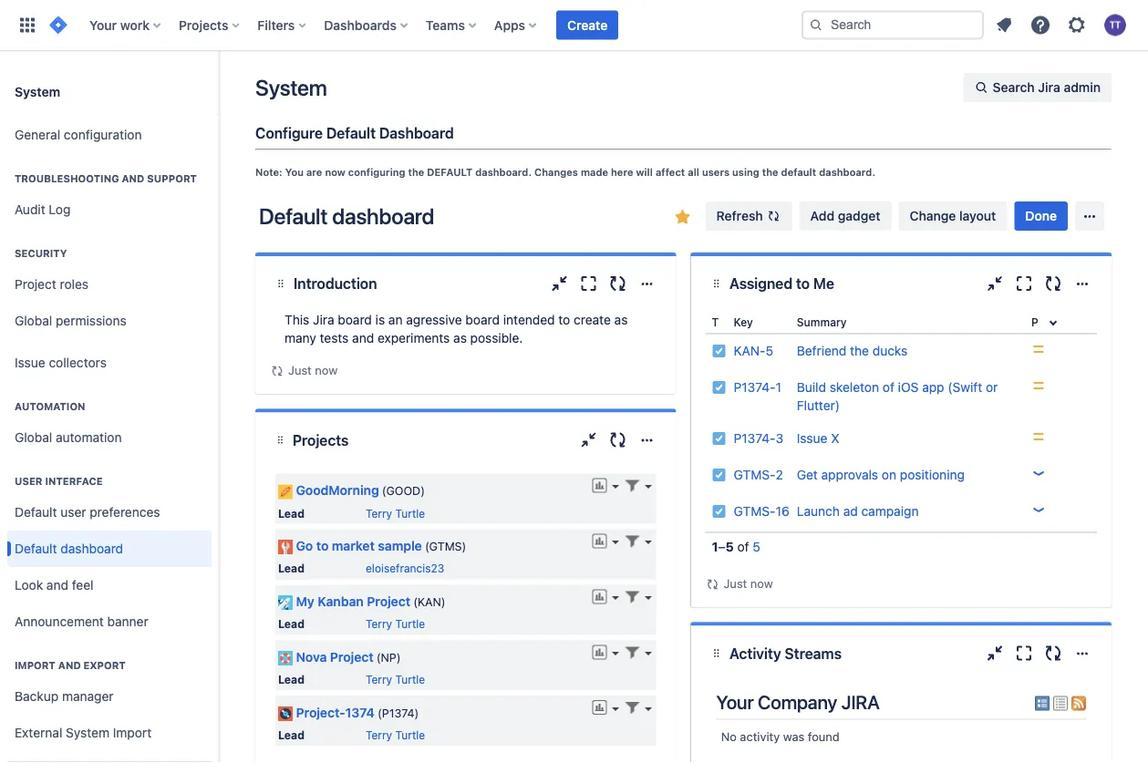 Task type: locate. For each thing, give the bounding box(es) containing it.
summary
[[797, 316, 847, 328]]

2 vertical spatial to
[[316, 539, 329, 554]]

4 lead from the top
[[278, 674, 305, 686]]

1 task image from the top
[[712, 344, 726, 358]]

turtle down "(good)"
[[395, 507, 425, 520]]

1 left 5 link
[[712, 539, 718, 555]]

0 vertical spatial projects
[[179, 17, 228, 32]]

1 terry from the top
[[366, 507, 392, 520]]

1 dashboard. from the left
[[475, 166, 532, 178]]

1 vertical spatial just now
[[724, 577, 773, 591]]

1 turtle from the top
[[395, 507, 425, 520]]

lead down project-
[[278, 729, 305, 742]]

dashboards
[[324, 17, 397, 32]]

p1374- down kan-5 link
[[734, 380, 776, 395]]

task image left p1374-3 link
[[712, 431, 726, 446]]

gtms- for 2
[[734, 467, 776, 482]]

4 terry from the top
[[366, 729, 392, 742]]

0 vertical spatial just
[[288, 363, 312, 377]]

project-
[[296, 705, 345, 720]]

2 medium image from the top
[[1031, 378, 1046, 393]]

an arrow curved in a circular way on the button that refreshes the dashboard image down many
[[270, 364, 285, 378]]

just now for activity streams
[[724, 577, 773, 591]]

task image
[[712, 431, 726, 446], [712, 504, 726, 519]]

was
[[783, 730, 805, 744]]

0 horizontal spatial just now
[[288, 363, 338, 377]]

gtms-
[[734, 467, 776, 482], [734, 504, 776, 519]]

terry down the '(p1374)'
[[366, 729, 392, 742]]

terry turtle link for my kanban project
[[366, 618, 425, 631]]

3 terry from the top
[[366, 674, 392, 686]]

key
[[734, 316, 753, 328]]

search image
[[809, 18, 824, 32]]

global automation link
[[7, 420, 212, 456]]

1 lead from the top
[[278, 507, 305, 520]]

of inside build skeleton of ios app (swift or flutter)
[[883, 380, 895, 395]]

add gadget
[[810, 208, 881, 223]]

p1374-
[[734, 380, 776, 395], [734, 431, 776, 446]]

preferences
[[90, 505, 160, 520]]

more actions for projects gadget image
[[636, 429, 658, 451]]

2 p1374- from the top
[[734, 431, 776, 446]]

nova project (np)
[[296, 650, 401, 665]]

turtle for goodmorning
[[395, 507, 425, 520]]

1 – 5 of 5
[[712, 539, 760, 555]]

now inside introduction region
[[315, 363, 338, 377]]

terry turtle for nova project
[[366, 674, 425, 686]]

1 vertical spatial now
[[315, 363, 338, 377]]

0 vertical spatial gtms-
[[734, 467, 776, 482]]

dashboard inside the user interface group
[[60, 541, 123, 556]]

1 horizontal spatial to
[[558, 312, 570, 327]]

0 horizontal spatial of
[[737, 539, 749, 555]]

lead for my kanban project
[[278, 618, 305, 631]]

issue left collectors on the left top of the page
[[15, 355, 45, 370]]

to for assigned to me
[[796, 275, 810, 292]]

1 horizontal spatial dashboard
[[332, 203, 434, 229]]

change layout
[[910, 208, 996, 223]]

0 horizontal spatial dashboard.
[[475, 166, 532, 178]]

the left default
[[408, 166, 424, 178]]

4 terry turtle link from the top
[[366, 729, 425, 742]]

as down 'agressive'
[[453, 331, 467, 346]]

1 horizontal spatial dashboard.
[[819, 166, 876, 178]]

just down many
[[288, 363, 312, 377]]

and for feel
[[46, 578, 68, 593]]

turtle down (kan)
[[395, 618, 425, 631]]

and up "backup manager"
[[58, 660, 81, 672]]

terry down (np)
[[366, 674, 392, 686]]

eloisefrancis23 link
[[366, 562, 444, 575]]

Search field
[[802, 10, 984, 40]]

global down the project roles
[[15, 313, 52, 328]]

0 vertical spatial import
[[15, 660, 55, 672]]

minimize introduction image
[[549, 273, 570, 295]]

refresh assigned to me image
[[1042, 273, 1064, 295]]

0 horizontal spatial just
[[288, 363, 312, 377]]

4 terry turtle from the top
[[366, 729, 425, 742]]

and inside the user interface group
[[46, 578, 68, 593]]

gtms- up 5 link
[[734, 504, 776, 519]]

low image for get approvals on positioning
[[1031, 466, 1046, 481]]

terry turtle link for goodmorning
[[366, 507, 425, 520]]

configure
[[255, 124, 323, 142]]

manager
[[62, 689, 114, 704]]

0 horizontal spatial issue
[[15, 355, 45, 370]]

1 low image from the top
[[1031, 466, 1046, 481]]

2 terry from the top
[[366, 618, 392, 631]]

done link
[[1014, 202, 1068, 231]]

projects button
[[173, 10, 247, 40]]

task image for gtms-16
[[712, 504, 726, 519]]

2 vertical spatial task image
[[712, 468, 726, 482]]

project left (np)
[[330, 650, 374, 665]]

import down backup manager "link"
[[113, 726, 152, 741]]

lead for nova project
[[278, 674, 305, 686]]

refresh
[[716, 208, 763, 223]]

5 left 5 link
[[726, 539, 734, 555]]

just inside introduction region
[[288, 363, 312, 377]]

1 vertical spatial issue
[[797, 431, 828, 446]]

1 vertical spatial an arrow curved in a circular way on the button that refreshes the dashboard image
[[705, 577, 720, 592]]

1 gtms- from the top
[[734, 467, 776, 482]]

0 horizontal spatial default dashboard
[[15, 541, 123, 556]]

more actions for assigned to me gadget image
[[1072, 273, 1093, 295]]

an arrow curved in a circular way on the button that refreshes the dashboard image
[[270, 364, 285, 378], [705, 577, 720, 592]]

5 lead from the top
[[278, 729, 305, 742]]

just down 1 – 5 of 5
[[724, 577, 747, 591]]

0 horizontal spatial import
[[15, 660, 55, 672]]

1 horizontal spatial board
[[466, 312, 500, 327]]

import up backup
[[15, 660, 55, 672]]

0 horizontal spatial jira
[[313, 312, 334, 327]]

1 vertical spatial dashboard
[[60, 541, 123, 556]]

1 vertical spatial gtms-
[[734, 504, 776, 519]]

low image
[[1031, 466, 1046, 481], [1031, 503, 1046, 517]]

0 horizontal spatial projects
[[179, 17, 228, 32]]

dashboard down default user preferences
[[60, 541, 123, 556]]

2 task image from the top
[[712, 380, 726, 395]]

terry turtle link for nova project
[[366, 674, 425, 686]]

terry turtle link down the '(p1374)'
[[366, 729, 425, 742]]

here
[[611, 166, 633, 178]]

projects up sidebar navigation icon
[[179, 17, 228, 32]]

1 terry turtle link from the top
[[366, 507, 425, 520]]

1 vertical spatial default dashboard
[[15, 541, 123, 556]]

automation
[[15, 401, 85, 413]]

default dashboard inside 'default dashboard' link
[[15, 541, 123, 556]]

system
[[255, 75, 327, 100], [15, 84, 60, 99], [66, 726, 109, 741]]

global inside automation group
[[15, 430, 52, 445]]

now down tests
[[315, 363, 338, 377]]

minimize activity streams image
[[984, 643, 1006, 664]]

global down "automation"
[[15, 430, 52, 445]]

0 vertical spatial as
[[614, 312, 628, 327]]

and left feel
[[46, 578, 68, 593]]

just now inside the assigned to me region
[[724, 577, 773, 591]]

0 horizontal spatial your
[[89, 17, 117, 32]]

project
[[15, 277, 56, 292], [367, 594, 410, 609], [330, 650, 374, 665]]

0 horizontal spatial an arrow curved in a circular way on the button that refreshes the dashboard image
[[270, 364, 285, 378]]

terry for 1374
[[366, 729, 392, 742]]

1 vertical spatial global
[[15, 430, 52, 445]]

2 horizontal spatial the
[[850, 343, 869, 358]]

0 horizontal spatial 5
[[726, 539, 734, 555]]

just for activity streams
[[724, 577, 747, 591]]

1 board from the left
[[338, 312, 372, 327]]

2 terry turtle from the top
[[366, 618, 425, 631]]

1 vertical spatial low image
[[1031, 503, 1046, 517]]

default user preferences
[[15, 505, 160, 520]]

0 vertical spatial jira
[[1038, 80, 1061, 95]]

1 horizontal spatial 1
[[776, 380, 781, 395]]

terry turtle down the '(p1374)'
[[366, 729, 425, 742]]

0 vertical spatial just now
[[288, 363, 338, 377]]

(kan)
[[413, 595, 446, 609]]

to
[[796, 275, 810, 292], [558, 312, 570, 327], [316, 539, 329, 554]]

refresh activity streams image
[[1042, 643, 1064, 664]]

add gadget button
[[800, 202, 892, 231]]

now right are
[[325, 166, 345, 178]]

terry turtle for project-1374
[[366, 729, 425, 742]]

external system import
[[15, 726, 152, 741]]

jira software image
[[47, 14, 69, 36], [47, 14, 69, 36]]

1 horizontal spatial system
[[66, 726, 109, 741]]

flutter)
[[797, 398, 840, 413]]

default
[[326, 124, 376, 142], [259, 203, 328, 229], [15, 505, 57, 520], [15, 541, 57, 556]]

turtle down (np)
[[395, 674, 425, 686]]

your left "work"
[[89, 17, 117, 32]]

and
[[122, 173, 144, 185], [352, 331, 374, 346], [46, 578, 68, 593], [58, 660, 81, 672]]

issue inside the assigned to me region
[[797, 431, 828, 446]]

note:
[[255, 166, 283, 178]]

1 terry turtle from the top
[[366, 507, 425, 520]]

just now inside introduction region
[[288, 363, 338, 377]]

1 horizontal spatial your
[[716, 691, 754, 714]]

task image for p1374-1
[[712, 380, 726, 395]]

0 vertical spatial low image
[[1031, 466, 1046, 481]]

go to market sample (gtms)
[[296, 539, 466, 554]]

just inside the assigned to me region
[[724, 577, 747, 591]]

1 horizontal spatial issue
[[797, 431, 828, 446]]

0 vertical spatial dashboard
[[332, 203, 434, 229]]

your up no
[[716, 691, 754, 714]]

1 vertical spatial p1374-
[[734, 431, 776, 446]]

low image for launch ad campaign
[[1031, 503, 1046, 517]]

1 vertical spatial projects
[[293, 431, 349, 449]]

2 vertical spatial now
[[750, 577, 773, 591]]

as
[[614, 312, 628, 327], [453, 331, 467, 346]]

the
[[408, 166, 424, 178], [762, 166, 778, 178], [850, 343, 869, 358]]

0 vertical spatial an arrow curved in a circular way on the button that refreshes the dashboard image
[[270, 364, 285, 378]]

maximize assigned to me image
[[1013, 273, 1035, 295]]

just now down many
[[288, 363, 338, 377]]

2 turtle from the top
[[395, 618, 425, 631]]

work
[[120, 17, 150, 32]]

project down the eloisefrancis23 link
[[367, 594, 410, 609]]

projects up goodmorning
[[293, 431, 349, 449]]

default down you
[[259, 203, 328, 229]]

1 medium image from the top
[[1031, 342, 1046, 357]]

filters button
[[252, 10, 313, 40]]

0 vertical spatial task image
[[712, 344, 726, 358]]

0 vertical spatial issue
[[15, 355, 45, 370]]

an arrow curved in a circular way on the button that refreshes the dashboard image down –
[[705, 577, 720, 592]]

search jira admin image
[[975, 80, 989, 95]]

star default dashboard image
[[672, 206, 694, 228]]

log
[[49, 202, 71, 217]]

now down 5 link
[[750, 577, 773, 591]]

2 task image from the top
[[712, 504, 726, 519]]

terry turtle link down "(good)"
[[366, 507, 425, 520]]

p1374-1 link
[[734, 380, 781, 395]]

terry turtle link for project-1374
[[366, 729, 425, 742]]

1 horizontal spatial jira
[[1038, 80, 1061, 95]]

your company jira
[[716, 691, 880, 714]]

0 vertical spatial to
[[796, 275, 810, 292]]

0 horizontal spatial to
[[316, 539, 329, 554]]

task image left the gtms-2 link
[[712, 468, 726, 482]]

1 vertical spatial of
[[737, 539, 749, 555]]

get approvals on positioning link
[[797, 467, 965, 482]]

2 global from the top
[[15, 430, 52, 445]]

0 horizontal spatial 1
[[712, 539, 718, 555]]

turtle down the '(p1374)'
[[395, 729, 425, 742]]

board left the is
[[338, 312, 372, 327]]

general configuration
[[15, 127, 142, 142]]

dashboard down configuring
[[332, 203, 434, 229]]

1 horizontal spatial import
[[113, 726, 152, 741]]

issue x
[[797, 431, 840, 446]]

1374
[[345, 705, 375, 720]]

settings image
[[1066, 14, 1088, 36]]

positioning
[[900, 467, 965, 482]]

1 horizontal spatial the
[[762, 166, 778, 178]]

x
[[831, 431, 840, 446]]

terry down goodmorning (good)
[[366, 507, 392, 520]]

p1374- up the gtms-2 link
[[734, 431, 776, 446]]

medium image
[[1031, 342, 1046, 357], [1031, 378, 1046, 393]]

lead down my
[[278, 618, 305, 631]]

project inside the "project roles" link
[[15, 277, 56, 292]]

2 gtms- from the top
[[734, 504, 776, 519]]

of left 5 link
[[737, 539, 749, 555]]

dashboard. left changes at the top of page
[[475, 166, 532, 178]]

an arrow curved in a circular way on the button that refreshes the dashboard image inside introduction region
[[270, 364, 285, 378]]

1 task image from the top
[[712, 431, 726, 446]]

gtms- for 16
[[734, 504, 776, 519]]

and left support
[[122, 173, 144, 185]]

to right go
[[316, 539, 329, 554]]

lead up go
[[278, 507, 305, 520]]

1 vertical spatial jira
[[313, 312, 334, 327]]

dashboards button
[[319, 10, 415, 40]]

note: you are now configuring the default dashboard. changes made here will affect all users using the default  dashboard.
[[255, 166, 876, 178]]

task image left p1374-1 link in the right of the page
[[712, 380, 726, 395]]

1 vertical spatial medium image
[[1031, 378, 1046, 393]]

task image
[[712, 344, 726, 358], [712, 380, 726, 395], [712, 468, 726, 482]]

terry down my kanban project (kan)
[[366, 618, 392, 631]]

0 vertical spatial project
[[15, 277, 56, 292]]

5 link
[[753, 539, 760, 555]]

jira inside this jira board is an agressive board intended to create as many tests and experiments as possible.
[[313, 312, 334, 327]]

3 terry turtle from the top
[[366, 674, 425, 686]]

terry turtle link down my kanban project (kan)
[[366, 618, 425, 631]]

terry for (good)
[[366, 507, 392, 520]]

medium image right the 'or'
[[1031, 378, 1046, 393]]

tests
[[320, 331, 349, 346]]

1 vertical spatial to
[[558, 312, 570, 327]]

5 right –
[[753, 539, 760, 555]]

2 low image from the top
[[1031, 503, 1046, 517]]

2 horizontal spatial to
[[796, 275, 810, 292]]

possible.
[[470, 331, 523, 346]]

activity
[[740, 730, 780, 744]]

1 horizontal spatial of
[[883, 380, 895, 395]]

and right tests
[[352, 331, 374, 346]]

2 terry turtle link from the top
[[366, 618, 425, 631]]

gtms- down p1374-3 link
[[734, 467, 776, 482]]

terry turtle down "(good)"
[[366, 507, 425, 520]]

look and feel link
[[7, 567, 212, 604]]

now inside the assigned to me region
[[750, 577, 773, 591]]

and for export
[[58, 660, 81, 672]]

dashboard. up "add gadget"
[[819, 166, 876, 178]]

task image down t at the right of the page
[[712, 344, 726, 358]]

2 horizontal spatial system
[[255, 75, 327, 100]]

terry for project
[[366, 674, 392, 686]]

jira up tests
[[313, 312, 334, 327]]

0 horizontal spatial dashboard
[[60, 541, 123, 556]]

1 p1374- from the top
[[734, 380, 776, 395]]

1 global from the top
[[15, 313, 52, 328]]

0 vertical spatial task image
[[712, 431, 726, 446]]

jira for this
[[313, 312, 334, 327]]

0 vertical spatial default dashboard
[[259, 203, 434, 229]]

global inside 'security' group
[[15, 313, 52, 328]]

board up possible.
[[466, 312, 500, 327]]

3 terry turtle link from the top
[[366, 674, 425, 686]]

4 turtle from the top
[[395, 729, 425, 742]]

banner
[[0, 0, 1148, 51]]

now for assigned to me
[[750, 577, 773, 591]]

refresh introduction image
[[607, 273, 629, 295]]

troubleshooting
[[15, 173, 119, 185]]

default up the look
[[15, 541, 57, 556]]

medium image for build skeleton of ios app (swift or flutter)
[[1031, 378, 1046, 393]]

system up general
[[15, 84, 60, 99]]

3 task image from the top
[[712, 468, 726, 482]]

0 horizontal spatial system
[[15, 84, 60, 99]]

default
[[781, 166, 816, 178]]

and inside this jira board is an agressive board intended to create as many tests and experiments as possible.
[[352, 331, 374, 346]]

0 vertical spatial your
[[89, 17, 117, 32]]

terry turtle down my kanban project (kan)
[[366, 618, 425, 631]]

project down security
[[15, 277, 56, 292]]

jira inside button
[[1038, 80, 1061, 95]]

nova project link
[[296, 650, 374, 665]]

0 horizontal spatial board
[[338, 312, 372, 327]]

lead down go
[[278, 562, 305, 575]]

activity streams
[[730, 645, 842, 662]]

1 horizontal spatial just now
[[724, 577, 773, 591]]

change layout button
[[899, 202, 1007, 231]]

ducks
[[873, 343, 908, 358]]

automation
[[56, 430, 122, 445]]

banner
[[107, 614, 148, 629]]

(gtms)
[[425, 540, 466, 553]]

0 vertical spatial global
[[15, 313, 52, 328]]

1 vertical spatial task image
[[712, 504, 726, 519]]

2
[[776, 467, 783, 482]]

1 horizontal spatial an arrow curved in a circular way on the button that refreshes the dashboard image
[[705, 577, 720, 592]]

kanban
[[318, 594, 364, 609]]

refresh image
[[767, 209, 781, 223]]

import and export
[[15, 660, 126, 672]]

now for introduction
[[315, 363, 338, 377]]

issue left x
[[797, 431, 828, 446]]

5 up p1374-1
[[766, 343, 773, 358]]

issue for issue x
[[797, 431, 828, 446]]

2 lead from the top
[[278, 562, 305, 575]]

task image for p1374-3
[[712, 431, 726, 446]]

5
[[766, 343, 773, 358], [726, 539, 734, 555], [753, 539, 760, 555]]

1 left build
[[776, 380, 781, 395]]

as right the create
[[614, 312, 628, 327]]

issue collectors
[[15, 355, 107, 370]]

the right using on the top of the page
[[762, 166, 778, 178]]

default dashboard down user
[[15, 541, 123, 556]]

sidebar navigation image
[[199, 73, 239, 109]]

1 horizontal spatial just
[[724, 577, 747, 591]]

1 vertical spatial import
[[113, 726, 152, 741]]

user
[[15, 476, 42, 487]]

jira left admin on the top right
[[1038, 80, 1061, 95]]

your inside dropdown button
[[89, 17, 117, 32]]

just now down 5 link
[[724, 577, 773, 591]]

3 turtle from the top
[[395, 674, 425, 686]]

0 vertical spatial p1374-
[[734, 380, 776, 395]]

default dashboard down configuring
[[259, 203, 434, 229]]

to left the create
[[558, 312, 570, 327]]

1 vertical spatial your
[[716, 691, 754, 714]]

1 vertical spatial as
[[453, 331, 467, 346]]

or
[[986, 380, 998, 395]]

0 vertical spatial medium image
[[1031, 342, 1046, 357]]

0 vertical spatial of
[[883, 380, 895, 395]]

default down user
[[15, 505, 57, 520]]

issue
[[15, 355, 45, 370], [797, 431, 828, 446]]

3 lead from the top
[[278, 618, 305, 631]]

introduction region
[[270, 311, 662, 380]]

lead down nova
[[278, 674, 305, 686]]

terry turtle down (np)
[[366, 674, 425, 686]]

medium image down p
[[1031, 342, 1046, 357]]

default up configuring
[[326, 124, 376, 142]]

nova
[[296, 650, 327, 665]]

1 vertical spatial task image
[[712, 380, 726, 395]]

–
[[718, 539, 726, 555]]

refresh projects image
[[607, 429, 629, 451]]

global for global automation
[[15, 430, 52, 445]]

1 vertical spatial project
[[367, 594, 410, 609]]

system down the manager
[[66, 726, 109, 741]]

of left ios
[[883, 380, 895, 395]]

turtle
[[395, 507, 425, 520], [395, 618, 425, 631], [395, 674, 425, 686], [395, 729, 425, 742]]

system up configure
[[255, 75, 327, 100]]

1 horizontal spatial default dashboard
[[259, 203, 434, 229]]

2 vertical spatial project
[[330, 650, 374, 665]]

task image up –
[[712, 504, 726, 519]]

terry turtle link down (np)
[[366, 674, 425, 686]]

1 vertical spatial just
[[724, 577, 747, 591]]

the left ducks
[[850, 343, 869, 358]]

to left the me
[[796, 275, 810, 292]]



Task type: vqa. For each thing, say whether or not it's contained in the screenshot.
P1374-1
yes



Task type: describe. For each thing, give the bounding box(es) containing it.
goodmorning (good)
[[296, 483, 425, 498]]

change
[[910, 208, 956, 223]]

announcement
[[15, 614, 104, 629]]

lead for goodmorning
[[278, 507, 305, 520]]

layout
[[960, 208, 996, 223]]

issue for issue collectors
[[15, 355, 45, 370]]

more dashboard actions image
[[1079, 205, 1101, 227]]

your profile and settings image
[[1104, 14, 1126, 36]]

teams button
[[420, 10, 483, 40]]

create button
[[556, 10, 619, 40]]

your for your company jira
[[716, 691, 754, 714]]

support
[[147, 173, 197, 185]]

my kanban project (kan)
[[296, 594, 446, 609]]

general
[[15, 127, 60, 142]]

troubleshooting and support group
[[7, 153, 212, 233]]

just now for projects
[[288, 363, 338, 377]]

external system import link
[[7, 715, 212, 752]]

import inside external system import link
[[113, 726, 152, 741]]

security
[[15, 248, 67, 259]]

medium image
[[1031, 430, 1046, 444]]

appswitcher icon image
[[16, 14, 38, 36]]

get
[[797, 467, 818, 482]]

teams
[[426, 17, 465, 32]]

configuration
[[64, 127, 142, 142]]

users
[[702, 166, 730, 178]]

security group
[[7, 228, 212, 345]]

ad
[[843, 504, 858, 519]]

my kanban project link
[[296, 594, 410, 609]]

0 horizontal spatial as
[[453, 331, 467, 346]]

turtle for project-1374
[[395, 729, 425, 742]]

gtms-2
[[734, 467, 783, 482]]

terry turtle for goodmorning
[[366, 507, 425, 520]]

to for go to market sample (gtms)
[[316, 539, 329, 554]]

(good)
[[382, 484, 425, 498]]

maximize activity streams image
[[1013, 643, 1035, 664]]

and for support
[[122, 173, 144, 185]]

app
[[922, 380, 944, 395]]

more actions for introduction gadget image
[[636, 273, 658, 295]]

1 horizontal spatial 5
[[753, 539, 760, 555]]

an
[[388, 312, 403, 327]]

apps button
[[489, 10, 544, 40]]

0 vertical spatial 1
[[776, 380, 781, 395]]

will
[[636, 166, 653, 178]]

backup
[[15, 689, 59, 704]]

lead for project-1374
[[278, 729, 305, 742]]

using
[[732, 166, 760, 178]]

automation group
[[7, 381, 212, 461]]

2 board from the left
[[466, 312, 500, 327]]

default dashboard link
[[7, 531, 212, 567]]

terry turtle for my kanban project
[[366, 618, 425, 631]]

assigned to me
[[729, 275, 834, 292]]

audit log
[[15, 202, 71, 217]]

help image
[[1030, 14, 1052, 36]]

launch
[[797, 504, 840, 519]]

permissions
[[56, 313, 127, 328]]

search jira admin
[[993, 80, 1101, 95]]

audit
[[15, 202, 45, 217]]

campaign
[[861, 504, 919, 519]]

user interface group
[[7, 456, 212, 646]]

notifications image
[[993, 14, 1015, 36]]

medium image for befriend the ducks
[[1031, 342, 1046, 357]]

gadget
[[838, 208, 881, 223]]

0 horizontal spatial the
[[408, 166, 424, 178]]

maximize introduction image
[[578, 273, 600, 295]]

go to market sample link
[[296, 539, 422, 554]]

(np)
[[377, 651, 401, 664]]

all
[[688, 166, 699, 178]]

to inside this jira board is an agressive board intended to create as many tests and experiments as possible.
[[558, 312, 570, 327]]

create
[[567, 17, 608, 32]]

build skeleton of ios app (swift or flutter) link
[[797, 380, 998, 413]]

kan-5 link
[[734, 343, 773, 358]]

gtms-2 link
[[734, 467, 783, 482]]

system inside 'import and export' group
[[66, 726, 109, 741]]

project-1374 (p1374)
[[296, 705, 419, 720]]

eloisefrancis23
[[366, 562, 444, 575]]

1 vertical spatial 1
[[712, 539, 718, 555]]

create
[[574, 312, 611, 327]]

user
[[60, 505, 86, 520]]

import and export group
[[7, 640, 212, 763]]

many
[[285, 331, 316, 346]]

audit log link
[[7, 192, 212, 228]]

look
[[15, 578, 43, 593]]

assigned to me region
[[705, 311, 1097, 593]]

no
[[721, 730, 737, 744]]

global permissions
[[15, 313, 127, 328]]

experiments
[[378, 331, 450, 346]]

dashboard
[[379, 124, 454, 142]]

build
[[797, 380, 826, 395]]

just for projects
[[288, 363, 312, 377]]

terry for kanban
[[366, 618, 392, 631]]

banner containing your work
[[0, 0, 1148, 51]]

backup manager
[[15, 689, 114, 704]]

kan-5
[[734, 343, 773, 358]]

affect
[[656, 166, 685, 178]]

task image for gtms-2
[[712, 468, 726, 482]]

p
[[1031, 316, 1039, 328]]

goodmorning link
[[296, 483, 379, 498]]

troubleshooting and support
[[15, 173, 197, 185]]

primary element
[[11, 0, 802, 51]]

me
[[813, 275, 834, 292]]

minimize projects image
[[578, 429, 600, 451]]

jira for search
[[1038, 80, 1061, 95]]

project-1374 link
[[296, 705, 375, 720]]

kan-
[[734, 343, 766, 358]]

found
[[808, 730, 840, 744]]

1 horizontal spatial projects
[[293, 431, 349, 449]]

task image for kan-5
[[712, 344, 726, 358]]

lead for go to market sample
[[278, 562, 305, 575]]

this
[[285, 312, 309, 327]]

assigned
[[729, 275, 793, 292]]

skeleton
[[830, 380, 879, 395]]

external
[[15, 726, 62, 741]]

t
[[712, 316, 719, 328]]

turtle for nova project
[[395, 674, 425, 686]]

p1374-1
[[734, 380, 781, 395]]

sample
[[378, 539, 422, 554]]

the inside region
[[850, 343, 869, 358]]

refresh button
[[705, 202, 792, 231]]

market
[[332, 539, 375, 554]]

jira
[[842, 691, 880, 714]]

2 horizontal spatial 5
[[766, 343, 773, 358]]

done
[[1025, 208, 1057, 223]]

p1374- for 1
[[734, 380, 776, 395]]

project roles link
[[7, 266, 212, 303]]

interface
[[45, 476, 103, 487]]

intended
[[503, 312, 555, 327]]

more actions for activity streams gadget image
[[1072, 643, 1093, 664]]

minimize assigned to me image
[[984, 273, 1006, 295]]

default
[[427, 166, 473, 178]]

2 dashboard. from the left
[[819, 166, 876, 178]]

an arrow curved in a circular way on the button that refreshes the dashboard image for activity streams
[[705, 577, 720, 592]]

admin
[[1064, 80, 1101, 95]]

your for your work
[[89, 17, 117, 32]]

1 horizontal spatial as
[[614, 312, 628, 327]]

0 vertical spatial now
[[325, 166, 345, 178]]

projects inside dropdown button
[[179, 17, 228, 32]]

look and feel
[[15, 578, 93, 593]]

global for global permissions
[[15, 313, 52, 328]]

an arrow curved in a circular way on the button that refreshes the dashboard image for projects
[[270, 364, 285, 378]]

your work
[[89, 17, 150, 32]]

p1374- for 3
[[734, 431, 776, 446]]

configure default dashboard
[[255, 124, 454, 142]]

turtle for my kanban project
[[395, 618, 425, 631]]

gtms-16 link
[[734, 504, 790, 519]]



